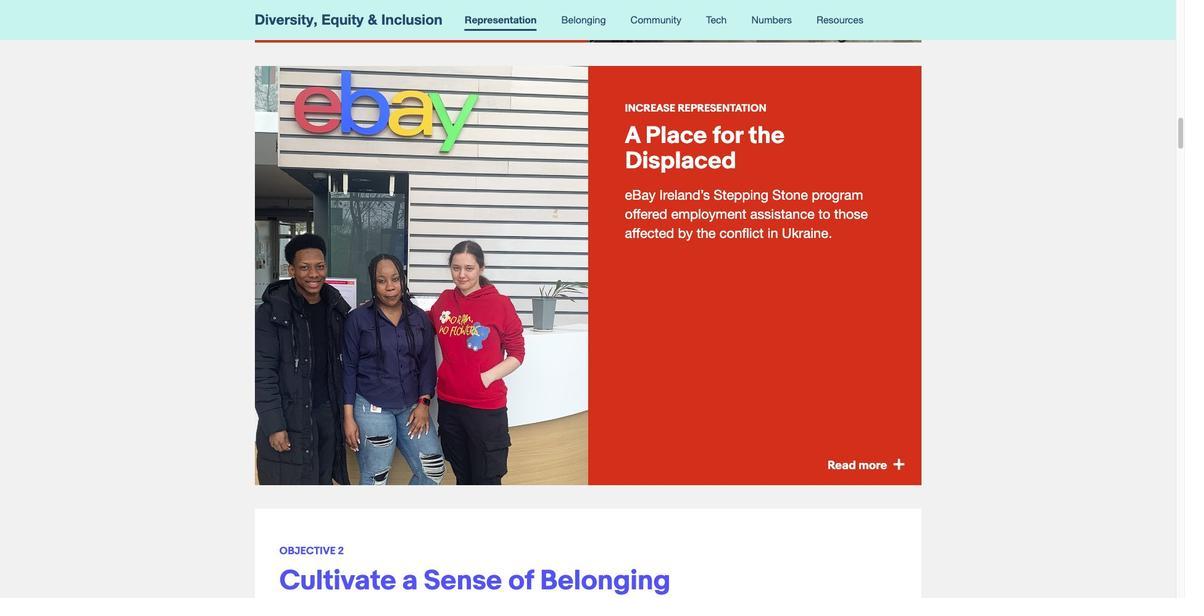 Task type: describe. For each thing, give the bounding box(es) containing it.
ebay ireland's stepping stone program offered employment assistance to those affected by the conflict in ukraine.
[[625, 187, 868, 241]]

for
[[713, 122, 744, 149]]

numbers
[[752, 14, 792, 25]]

resources
[[817, 14, 864, 25]]

1 vertical spatial decorative image image
[[255, 66, 588, 486]]

2
[[338, 546, 344, 558]]

read for bottom decorative image
[[828, 460, 856, 473]]

increase
[[625, 103, 676, 115]]

1 vertical spatial read more
[[828, 460, 888, 473]]

diversity,
[[255, 11, 318, 28]]

sub navigation navigation
[[0, 0, 1176, 40]]

a place for the displaced
[[625, 122, 785, 174]]

&
[[368, 11, 378, 28]]

more for bottom decorative image's 'read more' "button"
[[859, 460, 888, 473]]

diversity, equity & inclusion
[[255, 11, 443, 28]]

community
[[631, 14, 682, 25]]

ebay
[[625, 187, 656, 203]]

belonging inside sub navigation navigation
[[562, 14, 606, 25]]

by
[[678, 225, 693, 241]]

those
[[835, 206, 868, 222]]

read more button for topmost decorative image
[[459, 16, 573, 30]]

diversity, equity & inclusion link
[[255, 11, 443, 28]]

objective 2
[[279, 546, 344, 558]]

representation link
[[465, 14, 537, 31]]

cultivate
[[279, 565, 396, 596]]

increase representation
[[625, 103, 767, 115]]

resources link
[[817, 14, 864, 31]]

cultivate a sense of belonging
[[279, 565, 671, 596]]

representation
[[465, 14, 537, 25]]

tech
[[706, 14, 727, 25]]

community link
[[631, 14, 682, 31]]

inclusion
[[381, 11, 443, 28]]



Task type: vqa. For each thing, say whether or not it's contained in the screenshot.
Trusted Marketplace LINK
no



Task type: locate. For each thing, give the bounding box(es) containing it.
1 horizontal spatial read
[[828, 460, 856, 473]]

conflict
[[720, 225, 764, 241]]

read more button for bottom decorative image
[[792, 459, 906, 473]]

1 vertical spatial more
[[859, 460, 888, 473]]

numbers link
[[752, 14, 792, 31]]

0 vertical spatial read
[[494, 16, 523, 29]]

1 vertical spatial belonging
[[540, 565, 671, 596]]

read for topmost decorative image
[[494, 16, 523, 29]]

ukraine.
[[782, 225, 833, 241]]

more for topmost decorative image's 'read more' "button"
[[525, 16, 554, 29]]

of
[[508, 565, 534, 596]]

1 vertical spatial read more button
[[792, 459, 906, 473]]

1 horizontal spatial read more
[[828, 460, 888, 473]]

stepping
[[714, 187, 769, 203]]

ireland's
[[660, 187, 710, 203]]

0 horizontal spatial the
[[697, 225, 716, 241]]

in
[[768, 225, 778, 241]]

objective
[[279, 546, 336, 558]]

the down the employment
[[697, 225, 716, 241]]

read more button
[[459, 16, 573, 30], [792, 459, 906, 473]]

decorative image image
[[588, 0, 922, 43], [255, 66, 588, 486]]

1 horizontal spatial read more button
[[792, 459, 906, 473]]

stone
[[773, 187, 808, 203]]

0 vertical spatial more
[[525, 16, 554, 29]]

the
[[749, 122, 785, 149], [697, 225, 716, 241]]

the inside ebay ireland's stepping stone program offered employment assistance to those affected by the conflict in ukraine.
[[697, 225, 716, 241]]

0 vertical spatial the
[[749, 122, 785, 149]]

1 vertical spatial read
[[828, 460, 856, 473]]

offered
[[625, 206, 668, 222]]

to
[[819, 206, 831, 222]]

0 vertical spatial read more
[[494, 16, 554, 29]]

read
[[494, 16, 523, 29], [828, 460, 856, 473]]

a
[[625, 122, 641, 149]]

tech link
[[706, 14, 727, 31]]

displaced
[[625, 148, 737, 174]]

1 horizontal spatial more
[[859, 460, 888, 473]]

affected
[[625, 225, 675, 241]]

0 horizontal spatial read more button
[[459, 16, 573, 30]]

more
[[525, 16, 554, 29], [859, 460, 888, 473]]

1 horizontal spatial the
[[749, 122, 785, 149]]

read more
[[494, 16, 554, 29], [828, 460, 888, 473]]

program
[[812, 187, 864, 203]]

0 vertical spatial read more button
[[459, 16, 573, 30]]

sense
[[424, 565, 502, 596]]

0 vertical spatial belonging
[[562, 14, 606, 25]]

1 vertical spatial the
[[697, 225, 716, 241]]

0 horizontal spatial read more
[[494, 16, 554, 29]]

0 vertical spatial decorative image image
[[588, 0, 922, 43]]

representation
[[678, 103, 767, 115]]

employment
[[672, 206, 747, 222]]

assistance
[[751, 206, 815, 222]]

place
[[646, 122, 708, 149]]

equity
[[322, 11, 364, 28]]

0 horizontal spatial read
[[494, 16, 523, 29]]

the inside a place for the displaced
[[749, 122, 785, 149]]

a
[[402, 565, 418, 596]]

0 horizontal spatial more
[[525, 16, 554, 29]]

belonging
[[562, 14, 606, 25], [540, 565, 671, 596]]

belonging link
[[562, 14, 606, 31]]

the right for
[[749, 122, 785, 149]]



